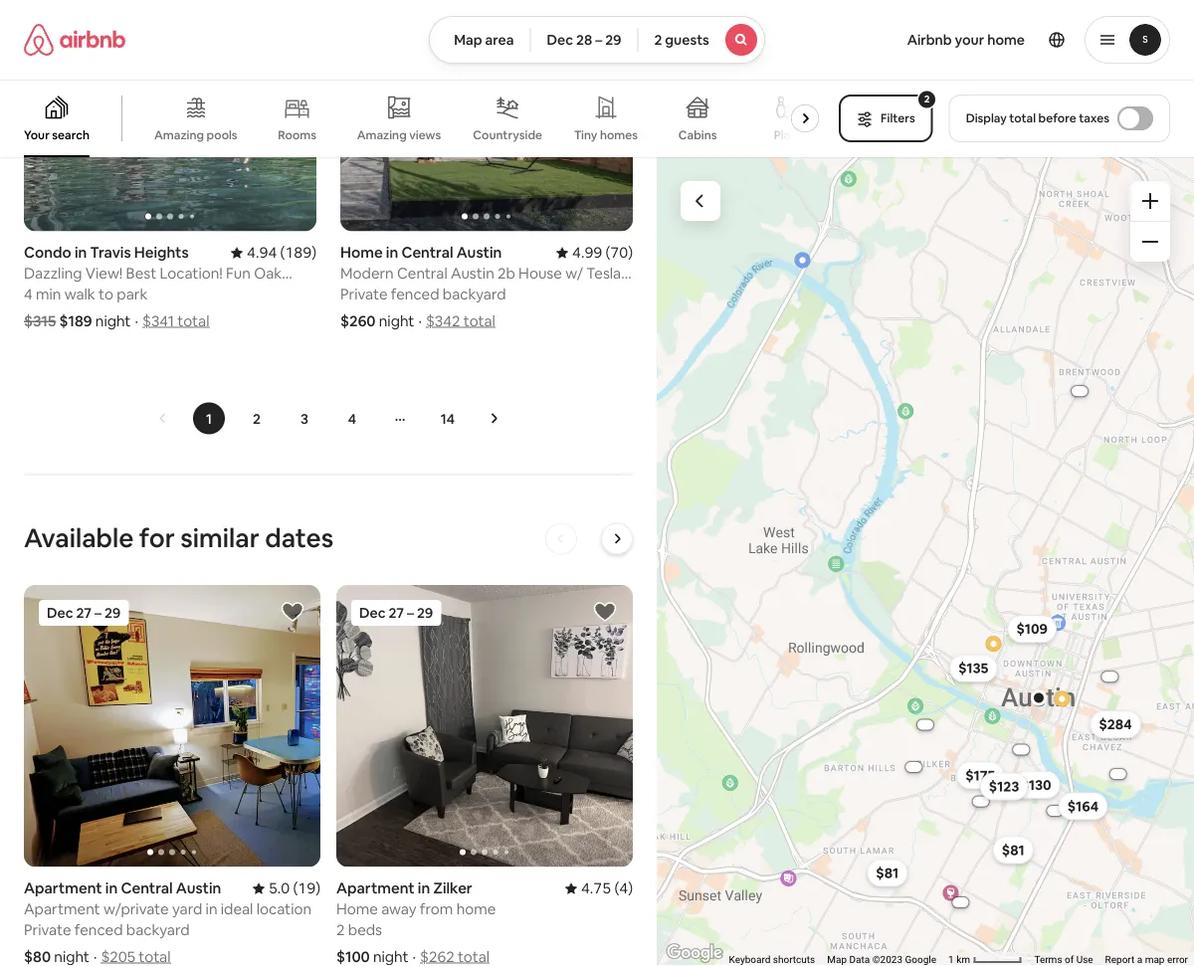 Task type: vqa. For each thing, say whether or not it's contained in the screenshot.
Children
no



Task type: locate. For each thing, give the bounding box(es) containing it.
amazing left views
[[357, 127, 407, 143]]

1 horizontal spatial austin
[[457, 244, 502, 263]]

map
[[1146, 955, 1165, 966]]

0 horizontal spatial amazing
[[154, 127, 204, 143]]

4 for 4 min walk to park $315 $189 night · $341 total
[[24, 285, 33, 305]]

1 · from the left
[[135, 312, 138, 332]]

1 vertical spatial 1
[[949, 955, 955, 966]]

tiny
[[574, 127, 598, 143]]

$123 $164
[[990, 778, 1100, 816]]

0 vertical spatial home
[[988, 31, 1026, 49]]

add to wishlist: apartment in zilker image
[[593, 601, 617, 625]]

terms of use link
[[1035, 955, 1094, 966]]

0 vertical spatial backyard
[[443, 285, 506, 305]]

dec
[[547, 31, 574, 49]]

0 horizontal spatial $81
[[877, 865, 899, 883]]

1 vertical spatial map
[[828, 955, 847, 966]]

group containing amazing views
[[0, 80, 828, 157]]

pools
[[207, 127, 238, 143]]

home up beds on the bottom of the page
[[337, 900, 378, 919]]

1 horizontal spatial $81
[[1002, 842, 1025, 860]]

2 inside apartment in zilker home away from home 2 beds
[[337, 921, 345, 940]]

in up private fenced backyard $260 night · $342 total
[[386, 244, 398, 263]]

$81 inside $81 $130
[[1002, 842, 1025, 860]]

display total before taxes
[[967, 111, 1110, 126]]

map left data
[[828, 955, 847, 966]]

1 horizontal spatial map
[[828, 955, 847, 966]]

0 horizontal spatial fenced
[[74, 921, 123, 940]]

available
[[24, 522, 134, 555]]

1 horizontal spatial 1
[[949, 955, 955, 966]]

austin inside apartment in central austin apartment w/private yard in ideal location private fenced backyard
[[176, 879, 221, 898]]

backyard inside apartment in central austin apartment w/private yard in ideal location private fenced backyard
[[126, 921, 190, 940]]

central inside apartment in central austin apartment w/private yard in ideal location private fenced backyard
[[121, 879, 173, 898]]

4.75 (4)
[[581, 879, 633, 898]]

taxes
[[1080, 111, 1110, 126]]

$164 button
[[1059, 793, 1108, 821]]

1 vertical spatial central
[[121, 879, 173, 898]]

28
[[577, 31, 593, 49]]

austin up $342 total 'button'
[[457, 244, 502, 263]]

4.75 out of 5 average rating,  4 reviews image
[[565, 879, 633, 898]]

fenced
[[391, 285, 440, 305], [74, 921, 123, 940]]

$81 $130
[[1002, 777, 1052, 860]]

zilker
[[434, 879, 473, 898]]

$135
[[959, 660, 989, 678]]

profile element
[[789, 0, 1171, 80]]

night down to
[[95, 312, 131, 332]]

central
[[402, 244, 454, 263], [121, 879, 173, 898]]

1 horizontal spatial private
[[341, 285, 388, 305]]

1 vertical spatial fenced
[[74, 921, 123, 940]]

…
[[395, 407, 406, 425]]

home down zilker
[[457, 900, 496, 919]]

austin
[[457, 244, 502, 263], [176, 879, 221, 898]]

dec 28 – 29 button
[[530, 16, 639, 64]]

(70)
[[606, 244, 633, 263]]

fenced up $342
[[391, 285, 440, 305]]

$81 for $81 $130
[[1002, 842, 1025, 860]]

1 vertical spatial backyard
[[126, 921, 190, 940]]

$130 button
[[1012, 772, 1061, 799]]

$81 down $123 $164
[[1002, 842, 1025, 860]]

1 vertical spatial 4
[[348, 410, 357, 428]]

3 link
[[289, 403, 321, 435]]

austin up yard
[[176, 879, 221, 898]]

2 · from the left
[[419, 312, 422, 332]]

in inside apartment in zilker home away from home 2 beds
[[418, 879, 430, 898]]

0 horizontal spatial ·
[[135, 312, 138, 332]]

private
[[341, 285, 388, 305], [24, 921, 71, 940]]

0 horizontal spatial central
[[121, 879, 173, 898]]

1 horizontal spatial ·
[[419, 312, 422, 332]]

0 vertical spatial 4
[[24, 285, 33, 305]]

in left travis
[[75, 244, 87, 263]]

1 right previous icon on the left top of the page
[[206, 410, 212, 428]]

condo in travis heights
[[24, 244, 189, 263]]

your search
[[24, 127, 90, 143]]

0 horizontal spatial private
[[24, 921, 71, 940]]

$123
[[990, 778, 1020, 796]]

1 link
[[193, 403, 225, 435]]

0 vertical spatial map
[[454, 31, 483, 49]]

1 vertical spatial austin
[[176, 879, 221, 898]]

of
[[1065, 955, 1075, 966]]

in for apartment in central austin apartment w/private yard in ideal location private fenced backyard
[[105, 879, 118, 898]]

4 inside the 4 min walk to park $315 $189 night · $341 total
[[24, 285, 33, 305]]

total left the before on the top of the page
[[1010, 111, 1037, 126]]

central up w/private
[[121, 879, 173, 898]]

private fenced backyard $260 night · $342 total
[[341, 285, 506, 332]]

$109
[[1017, 621, 1048, 638]]

$341 total button
[[142, 312, 210, 332]]

$342
[[426, 312, 460, 332]]

map left "area"
[[454, 31, 483, 49]]

backyard down w/private
[[126, 921, 190, 940]]

homes
[[600, 127, 638, 143]]

walk
[[64, 285, 95, 305]]

0 horizontal spatial total
[[177, 312, 210, 332]]

4.99
[[573, 244, 603, 263]]

2 left beds on the bottom of the page
[[337, 921, 345, 940]]

1 horizontal spatial total
[[464, 312, 496, 332]]

central up private fenced backyard $260 night · $342 total
[[402, 244, 454, 263]]

fenced down w/private
[[74, 921, 123, 940]]

0 vertical spatial $81
[[1002, 842, 1025, 860]]

cabins
[[679, 127, 717, 143]]

amazing for amazing views
[[357, 127, 407, 143]]

data
[[850, 955, 870, 966]]

in for apartment in zilker home away from home 2 beds
[[418, 879, 430, 898]]

min
[[36, 285, 61, 305]]

1 inside button
[[949, 955, 955, 966]]

$81 button up ©2023
[[868, 860, 908, 888]]

play
[[774, 127, 797, 143]]

1 horizontal spatial fenced
[[391, 285, 440, 305]]

1 horizontal spatial amazing
[[357, 127, 407, 143]]

0 vertical spatial austin
[[457, 244, 502, 263]]

2 guests button
[[638, 16, 766, 64]]

apartment in zilker home away from home 2 beds
[[337, 879, 496, 940]]

1 vertical spatial home
[[457, 900, 496, 919]]

· left $341
[[135, 312, 138, 332]]

4.94 out of 5 average rating,  189 reviews image
[[231, 244, 317, 263]]

add to wishlist: apartment in central austin image
[[281, 601, 305, 625]]

0 horizontal spatial home
[[457, 900, 496, 919]]

map area button
[[429, 16, 531, 64]]

14 link
[[432, 403, 464, 435]]

home right your
[[988, 31, 1026, 49]]

· inside private fenced backyard $260 night · $342 total
[[419, 312, 422, 332]]

4
[[24, 285, 33, 305], [348, 410, 357, 428]]

heights
[[134, 244, 189, 263]]

4 for 4
[[348, 410, 357, 428]]

backyard
[[443, 285, 506, 305], [126, 921, 190, 940]]

1 left km in the right bottom of the page
[[949, 955, 955, 966]]

0 horizontal spatial map
[[454, 31, 483, 49]]

fenced inside private fenced backyard $260 night · $342 total
[[391, 285, 440, 305]]

amazing
[[357, 127, 407, 143], [154, 127, 204, 143]]

None search field
[[429, 16, 766, 64]]

14
[[441, 410, 455, 428]]

1 vertical spatial private
[[24, 921, 71, 940]]

night
[[95, 312, 131, 332], [379, 312, 415, 332]]

$135 button
[[950, 655, 998, 683]]

google map
showing 28 stays. region
[[657, 157, 1195, 967]]

in up from
[[418, 879, 430, 898]]

in up w/private
[[105, 879, 118, 898]]

report a map error link
[[1106, 955, 1189, 966]]

2 left guests
[[655, 31, 663, 49]]

zoom out image
[[1143, 234, 1159, 250]]

in
[[75, 244, 87, 263], [386, 244, 398, 263], [105, 879, 118, 898], [418, 879, 430, 898], [206, 900, 218, 919]]

1 for 1 km
[[949, 955, 955, 966]]

1 km
[[949, 955, 973, 966]]

home in central austin
[[341, 244, 502, 263]]

0 vertical spatial private
[[341, 285, 388, 305]]

1 horizontal spatial home
[[988, 31, 1026, 49]]

apartment inside apartment in zilker home away from home 2 beds
[[337, 879, 415, 898]]

$341
[[142, 312, 174, 332]]

4.94
[[247, 244, 277, 263]]

5.0 out of 5 average rating,  19 reviews image
[[253, 879, 321, 898]]

backyard inside private fenced backyard $260 night · $342 total
[[443, 285, 506, 305]]

keyboard shortcuts
[[729, 955, 816, 966]]

1 horizontal spatial backyard
[[443, 285, 506, 305]]

$81 button down $123 $164
[[993, 837, 1034, 865]]

to
[[99, 285, 114, 305]]

4 right 3 link
[[348, 410, 357, 428]]

1 vertical spatial home
[[337, 900, 378, 919]]

central for apartment
[[121, 879, 173, 898]]

amazing pools
[[154, 127, 238, 143]]

$81
[[1002, 842, 1025, 860], [877, 865, 899, 883]]

0 horizontal spatial 4
[[24, 285, 33, 305]]

google
[[906, 955, 937, 966]]

1
[[206, 410, 212, 428], [949, 955, 955, 966]]

4.99 (70)
[[573, 244, 633, 263]]

0 vertical spatial central
[[402, 244, 454, 263]]

home
[[988, 31, 1026, 49], [457, 900, 496, 919]]

1 horizontal spatial night
[[379, 312, 415, 332]]

night right $260
[[379, 312, 415, 332]]

home right (189)
[[341, 244, 383, 263]]

5.0
[[269, 879, 290, 898]]

0 vertical spatial 1
[[206, 410, 212, 428]]

· left $342
[[419, 312, 422, 332]]

1 horizontal spatial central
[[402, 244, 454, 263]]

austin for apartment in central austin apartment w/private yard in ideal location private fenced backyard
[[176, 879, 221, 898]]

airbnb your home link
[[896, 19, 1038, 61]]

2 horizontal spatial total
[[1010, 111, 1037, 126]]

total right $342
[[464, 312, 496, 332]]

0 vertical spatial fenced
[[391, 285, 440, 305]]

previous image
[[157, 413, 169, 425]]

amazing left pools
[[154, 127, 204, 143]]

group for apartment in zilker home away from home 2 beds
[[337, 586, 633, 868]]

backyard up $342 total 'button'
[[443, 285, 506, 305]]

austin for home in central austin
[[457, 244, 502, 263]]

yard
[[172, 900, 202, 919]]

2 night from the left
[[379, 312, 415, 332]]

0 horizontal spatial 1
[[206, 410, 212, 428]]

total right $341
[[177, 312, 210, 332]]

report a map error
[[1106, 955, 1189, 966]]

1 vertical spatial $81
[[877, 865, 899, 883]]

1 night from the left
[[95, 312, 131, 332]]

apartment for apartment
[[24, 879, 102, 898]]

0 horizontal spatial backyard
[[126, 921, 190, 940]]

$315
[[24, 312, 56, 332]]

$130
[[1021, 777, 1052, 795]]

0 horizontal spatial austin
[[176, 879, 221, 898]]

group
[[0, 80, 828, 157], [24, 586, 321, 868], [337, 586, 633, 868]]

4 left min
[[24, 285, 33, 305]]

$342 total button
[[426, 312, 496, 332]]

$81 up ©2023
[[877, 865, 899, 883]]

0 horizontal spatial night
[[95, 312, 131, 332]]

fenced inside apartment in central austin apartment w/private yard in ideal location private fenced backyard
[[74, 921, 123, 940]]

use
[[1077, 955, 1094, 966]]

–
[[596, 31, 603, 49]]

map inside button
[[454, 31, 483, 49]]

1 horizontal spatial 4
[[348, 410, 357, 428]]



Task type: describe. For each thing, give the bounding box(es) containing it.
your
[[956, 31, 985, 49]]

· inside the 4 min walk to park $315 $189 night · $341 total
[[135, 312, 138, 332]]

countryside
[[473, 127, 543, 143]]

in for condo in travis heights
[[75, 244, 87, 263]]

map data ©2023 google
[[828, 955, 937, 966]]

map for map data ©2023 google
[[828, 955, 847, 966]]

display
[[967, 111, 1007, 126]]

search
[[52, 127, 90, 143]]

total inside private fenced backyard $260 night · $342 total
[[464, 312, 496, 332]]

in right yard
[[206, 900, 218, 919]]

keyboard shortcuts button
[[729, 954, 816, 967]]

$175
[[966, 767, 996, 785]]

available for similar dates group
[[24, 502, 655, 967]]

(189)
[[280, 244, 317, 263]]

(4)
[[615, 879, 633, 898]]

dates
[[265, 522, 334, 555]]

1 horizontal spatial $81 button
[[993, 837, 1034, 865]]

home inside apartment in zilker home away from home 2 beds
[[337, 900, 378, 919]]

map area
[[454, 31, 514, 49]]

google image
[[662, 941, 728, 967]]

rooms
[[278, 127, 317, 143]]

before
[[1039, 111, 1077, 126]]

4 link
[[337, 403, 368, 435]]

airbnb
[[908, 31, 953, 49]]

your
[[24, 127, 50, 143]]

private inside private fenced backyard $260 night · $342 total
[[341, 285, 388, 305]]

shortcuts
[[774, 955, 816, 966]]

total inside the 4 min walk to park $315 $189 night · $341 total
[[177, 312, 210, 332]]

terms
[[1035, 955, 1063, 966]]

for
[[139, 522, 175, 555]]

$284
[[1100, 716, 1133, 734]]

travis
[[90, 244, 131, 263]]

1 km button
[[943, 953, 1029, 967]]

tiny homes
[[574, 127, 638, 143]]

condo
[[24, 244, 71, 263]]

$175 button
[[957, 762, 1005, 790]]

3
[[301, 410, 309, 428]]

map for map area
[[454, 31, 483, 49]]

1 for 1
[[206, 410, 212, 428]]

zoom in image
[[1143, 193, 1159, 209]]

none search field containing map area
[[429, 16, 766, 64]]

similar
[[181, 522, 260, 555]]

filters button
[[840, 95, 934, 142]]

$164
[[1068, 798, 1100, 816]]

guests
[[665, 31, 710, 49]]

apartment for away
[[337, 879, 415, 898]]

$81 for $81
[[877, 865, 899, 883]]

park
[[117, 285, 148, 305]]

filters
[[881, 111, 916, 126]]

0 horizontal spatial $81 button
[[868, 860, 908, 888]]

0 vertical spatial home
[[341, 244, 383, 263]]

home inside apartment in zilker home away from home 2 beds
[[457, 900, 496, 919]]

amazing views
[[357, 127, 441, 143]]

dec 28 – 29
[[547, 31, 622, 49]]

available for similar dates
[[24, 522, 334, 555]]

keyboard
[[729, 955, 771, 966]]

amazing for amazing pools
[[154, 127, 204, 143]]

29
[[606, 31, 622, 49]]

central for home
[[402, 244, 454, 263]]

2 link
[[241, 403, 273, 435]]

from
[[420, 900, 453, 919]]

report
[[1106, 955, 1135, 966]]

w/private
[[104, 900, 169, 919]]

2 right 1 link
[[253, 410, 261, 428]]

5.0 (19)
[[269, 879, 321, 898]]

terms of use
[[1035, 955, 1094, 966]]

night inside private fenced backyard $260 night · $342 total
[[379, 312, 415, 332]]

apartment in central austin apartment w/private yard in ideal location private fenced backyard
[[24, 879, 312, 940]]

private inside apartment in central austin apartment w/private yard in ideal location private fenced backyard
[[24, 921, 71, 940]]

$109 button
[[1008, 616, 1057, 643]]

display total before taxes button
[[950, 95, 1171, 142]]

group for apartment in central austin apartment w/private yard in ideal location private fenced backyard
[[24, 586, 321, 868]]

a
[[1138, 955, 1143, 966]]

2 guests
[[655, 31, 710, 49]]

4.75
[[581, 879, 611, 898]]

away
[[382, 900, 417, 919]]

4.99 out of 5 average rating,  70 reviews image
[[557, 244, 633, 263]]

(19)
[[293, 879, 321, 898]]

2 down airbnb
[[925, 93, 931, 106]]

airbnb your home
[[908, 31, 1026, 49]]

night inside the 4 min walk to park $315 $189 night · $341 total
[[95, 312, 131, 332]]

next image
[[488, 413, 500, 425]]

views
[[409, 127, 441, 143]]

2 inside button
[[655, 31, 663, 49]]

home inside "airbnb your home" 'link'
[[988, 31, 1026, 49]]

©2023
[[873, 955, 903, 966]]

$260
[[341, 312, 376, 332]]

in for home in central austin
[[386, 244, 398, 263]]

total inside display total before taxes button
[[1010, 111, 1037, 126]]

$284 button
[[1091, 711, 1142, 739]]



